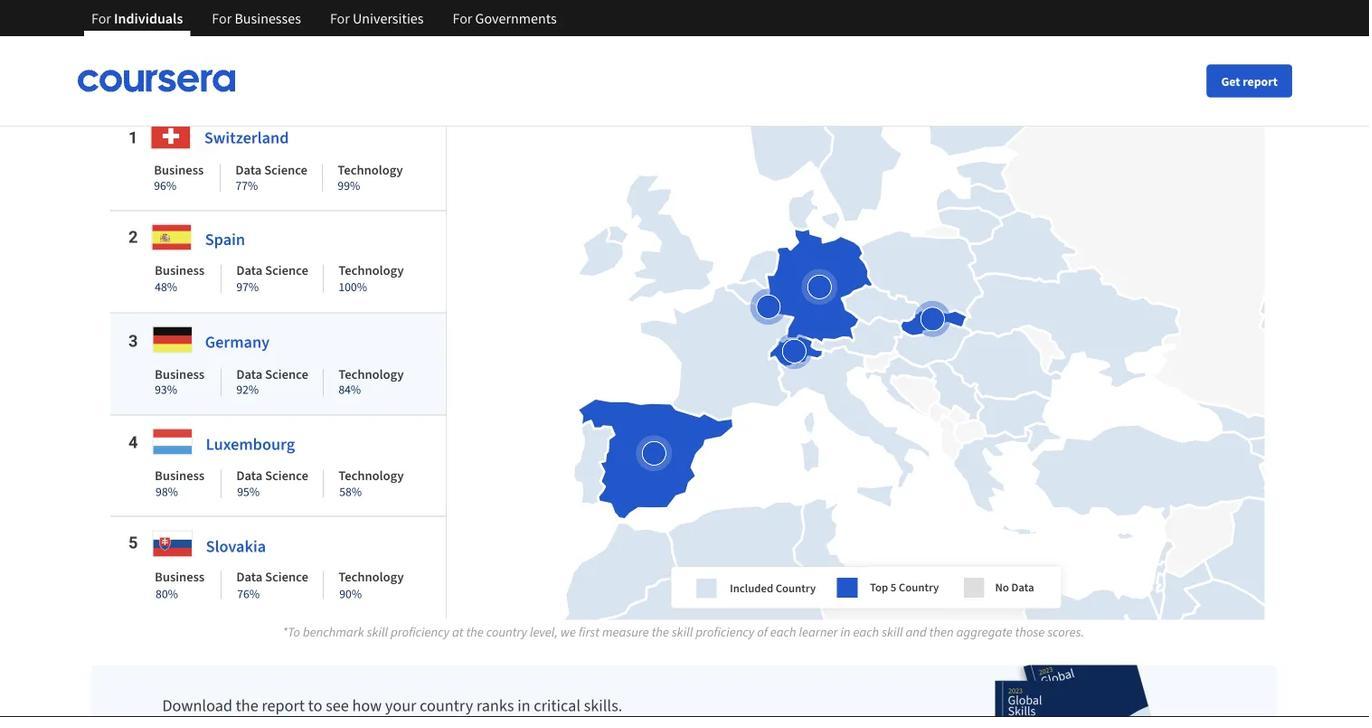 Task type: locate. For each thing, give the bounding box(es) containing it.
for left businesses
[[212, 9, 232, 27]]

governments
[[476, 9, 557, 27]]

3 for from the left
[[330, 9, 350, 27]]

businesses
[[235, 9, 301, 27]]

get
[[1222, 73, 1241, 89]]

for
[[91, 9, 111, 27], [212, 9, 232, 27], [330, 9, 350, 27], [453, 9, 473, 27]]

individuals
[[114, 9, 183, 27]]

4 for from the left
[[453, 9, 473, 27]]

for left 'governments'
[[453, 9, 473, 27]]

for governments
[[453, 9, 557, 27]]

1 for from the left
[[91, 9, 111, 27]]

get report
[[1222, 73, 1279, 89]]

for left individuals
[[91, 9, 111, 27]]

for for governments
[[453, 9, 473, 27]]

report
[[1243, 73, 1279, 89]]

get report button
[[1207, 65, 1293, 97]]

universities
[[353, 9, 424, 27]]

for left the universities
[[330, 9, 350, 27]]

2 for from the left
[[212, 9, 232, 27]]



Task type: describe. For each thing, give the bounding box(es) containing it.
for individuals
[[91, 9, 183, 27]]

for universities
[[330, 9, 424, 27]]

for businesses
[[212, 9, 301, 27]]

for for businesses
[[212, 9, 232, 27]]

for for universities
[[330, 9, 350, 27]]

banner navigation
[[77, 0, 572, 36]]

coursera logo image
[[77, 70, 236, 92]]

for for individuals
[[91, 9, 111, 27]]



Task type: vqa. For each thing, say whether or not it's contained in the screenshot.
second For from right
yes



